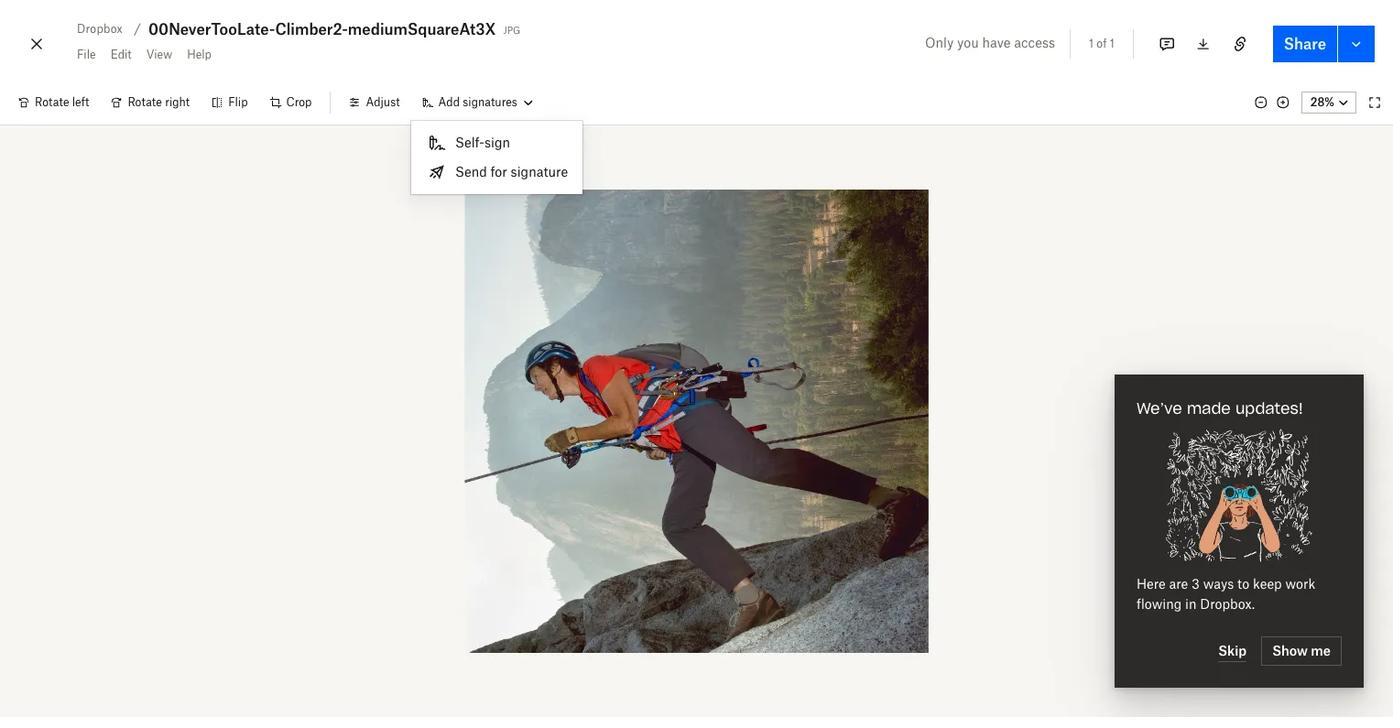 Task type: vqa. For each thing, say whether or not it's contained in the screenshot.
HAVE
yes



Task type: describe. For each thing, give the bounding box(es) containing it.
have
[[982, 35, 1011, 50]]

for
[[491, 164, 507, 180]]

send for signature menu item
[[411, 158, 583, 187]]

send for signature
[[455, 164, 568, 180]]

/ 00nevertoolate-climber2-mediumsquareat3x jpg
[[134, 20, 521, 38]]

work
[[1286, 576, 1316, 592]]

climber2-
[[275, 20, 348, 38]]

made
[[1187, 399, 1231, 418]]

here are 3 ways to keep work flowing in dropbox.
[[1137, 576, 1316, 612]]

00nevertoolate-
[[148, 20, 275, 38]]

send
[[455, 164, 487, 180]]

self-sign
[[455, 135, 510, 150]]

2 1 from the left
[[1110, 37, 1115, 50]]

keep
[[1253, 576, 1282, 592]]

you
[[957, 35, 979, 50]]

we've
[[1137, 399, 1182, 418]]

dropbox.
[[1200, 596, 1255, 612]]

to
[[1238, 576, 1250, 592]]

close image
[[26, 29, 48, 59]]

we've made updates!
[[1137, 399, 1304, 418]]

updates!
[[1236, 399, 1304, 418]]

self-sign menu item
[[411, 128, 583, 158]]

mediumsquareat3x
[[348, 20, 496, 38]]

signature
[[511, 164, 568, 180]]

in
[[1185, 596, 1197, 612]]

are
[[1169, 576, 1188, 592]]

jpg
[[503, 21, 521, 37]]



Task type: locate. For each thing, give the bounding box(es) containing it.
1 of 1
[[1089, 37, 1115, 50]]

ways
[[1203, 576, 1234, 592]]

1 horizontal spatial 1
[[1110, 37, 1115, 50]]

/
[[134, 21, 141, 37]]

0 horizontal spatial 1
[[1089, 37, 1094, 50]]

only
[[925, 35, 954, 50]]

here
[[1137, 576, 1166, 592]]

flowing
[[1137, 596, 1182, 612]]

1 right of
[[1110, 37, 1115, 50]]

share button
[[1273, 26, 1337, 62]]

self-
[[455, 135, 484, 150]]

1 1 from the left
[[1089, 37, 1094, 50]]

share
[[1284, 35, 1326, 53]]

of
[[1097, 37, 1107, 50]]

sign
[[484, 135, 510, 150]]

1 left of
[[1089, 37, 1094, 50]]

1
[[1089, 37, 1094, 50], [1110, 37, 1115, 50]]

only you have access
[[925, 35, 1055, 50]]

3
[[1192, 576, 1200, 592]]

access
[[1014, 35, 1055, 50]]



